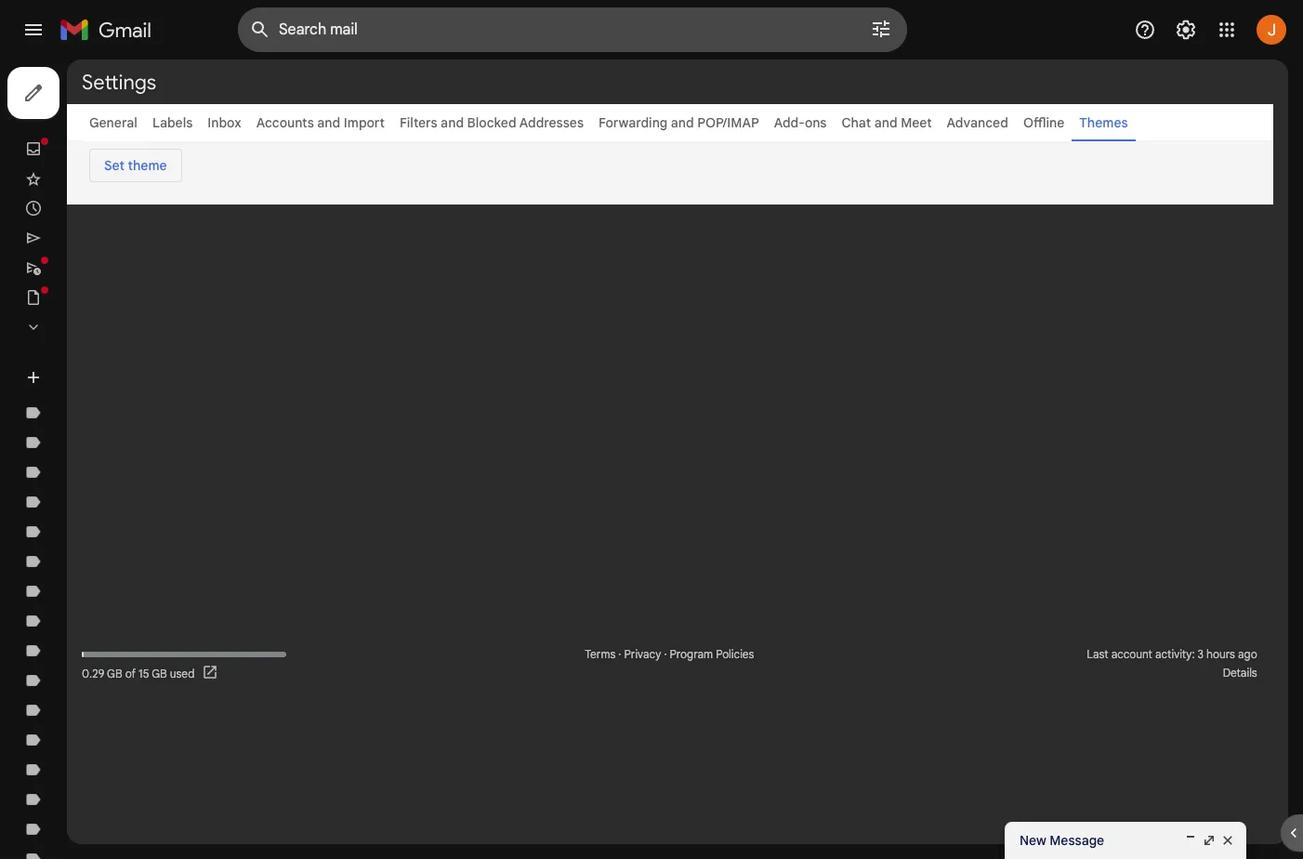 Task type: describe. For each thing, give the bounding box(es) containing it.
theme
[[128, 157, 167, 174]]

themes link
[[1080, 114, 1129, 131]]

1 gb from the left
[[107, 666, 122, 680]]

add-
[[775, 114, 805, 131]]

account
[[1112, 647, 1153, 661]]

support image
[[1135, 19, 1157, 41]]

inbox link
[[208, 114, 242, 131]]

advanced
[[947, 114, 1009, 131]]

settings image
[[1176, 19, 1198, 41]]

message
[[1050, 832, 1105, 849]]

policies
[[716, 647, 755, 661]]

import
[[344, 114, 385, 131]]

3
[[1198, 647, 1205, 661]]

privacy link
[[625, 647, 662, 661]]

terms
[[585, 647, 616, 661]]

general link
[[89, 114, 138, 131]]

set theme
[[104, 157, 167, 174]]

filters and blocked addresses
[[400, 114, 584, 131]]

and for chat
[[875, 114, 898, 131]]

labels link
[[152, 114, 193, 131]]

general
[[89, 114, 138, 131]]

new message
[[1020, 832, 1105, 849]]

and for forwarding
[[671, 114, 695, 131]]

offline link
[[1024, 114, 1065, 131]]

2 gb from the left
[[152, 666, 167, 680]]

0.29 gb of 15 gb used
[[82, 666, 195, 680]]

add-ons
[[775, 114, 827, 131]]

chat
[[842, 114, 872, 131]]

offline
[[1024, 114, 1065, 131]]

addresses
[[520, 114, 584, 131]]

2 · from the left
[[664, 647, 667, 661]]

ago
[[1239, 647, 1258, 661]]

add-ons link
[[775, 114, 827, 131]]

advanced link
[[947, 114, 1009, 131]]

forwarding and pop/imap
[[599, 114, 760, 131]]

blocked
[[467, 114, 517, 131]]

details link
[[1224, 666, 1258, 680]]



Task type: locate. For each thing, give the bounding box(es) containing it.
footer containing terms
[[67, 645, 1274, 683]]

0.29
[[82, 666, 104, 680]]

navigation
[[0, 60, 223, 859]]

hours
[[1207, 647, 1236, 661]]

footer
[[67, 645, 1274, 683]]

minimize image
[[1184, 833, 1199, 848]]

used
[[170, 666, 195, 680]]

ons
[[805, 114, 827, 131]]

0 horizontal spatial gb
[[107, 666, 122, 680]]

gb left of
[[107, 666, 122, 680]]

chat and meet link
[[842, 114, 933, 131]]

advanced search options image
[[863, 10, 900, 47]]

and left pop/imap
[[671, 114, 695, 131]]

and left import
[[317, 114, 341, 131]]

new
[[1020, 832, 1047, 849]]

activity:
[[1156, 647, 1196, 661]]

None search field
[[238, 7, 908, 52]]

program
[[670, 647, 714, 661]]

and right filters on the left top
[[441, 114, 464, 131]]

and for accounts
[[317, 114, 341, 131]]

gb right 15
[[152, 666, 167, 680]]

1 horizontal spatial ·
[[664, 647, 667, 661]]

themes
[[1080, 114, 1129, 131]]

terms link
[[585, 647, 616, 661]]

accounts and import link
[[256, 114, 385, 131]]

filters and blocked addresses link
[[400, 114, 584, 131]]

last account activity: 3 hours ago details
[[1088, 647, 1258, 680]]

·
[[619, 647, 622, 661], [664, 647, 667, 661]]

forwarding
[[599, 114, 668, 131]]

1 horizontal spatial gb
[[152, 666, 167, 680]]

program policies link
[[670, 647, 755, 661]]

privacy
[[625, 647, 662, 661]]

inbox
[[208, 114, 242, 131]]

4 and from the left
[[875, 114, 898, 131]]

2 and from the left
[[441, 114, 464, 131]]

filters
[[400, 114, 438, 131]]

and
[[317, 114, 341, 131], [441, 114, 464, 131], [671, 114, 695, 131], [875, 114, 898, 131]]

settings
[[82, 69, 156, 94]]

gb
[[107, 666, 122, 680], [152, 666, 167, 680]]

forwarding and pop/imap link
[[599, 114, 760, 131]]

3 and from the left
[[671, 114, 695, 131]]

of
[[125, 666, 136, 680]]

1 and from the left
[[317, 114, 341, 131]]

terms · privacy · program policies
[[585, 647, 755, 661]]

last
[[1088, 647, 1109, 661]]

labels
[[152, 114, 193, 131]]

main menu image
[[22, 19, 45, 41]]

pop/imap
[[698, 114, 760, 131]]

search mail image
[[244, 13, 277, 47]]

1 · from the left
[[619, 647, 622, 661]]

set
[[104, 157, 125, 174]]

details
[[1224, 666, 1258, 680]]

accounts and import
[[256, 114, 385, 131]]

· right terms on the bottom
[[619, 647, 622, 661]]

accounts
[[256, 114, 314, 131]]

pop out image
[[1203, 833, 1217, 848]]

set theme button
[[89, 149, 182, 182]]

· right "privacy"
[[664, 647, 667, 661]]

Search mail text field
[[279, 20, 818, 39]]

and right the chat
[[875, 114, 898, 131]]

chat and meet
[[842, 114, 933, 131]]

gmail image
[[60, 11, 161, 48]]

15
[[139, 666, 149, 680]]

0 horizontal spatial ·
[[619, 647, 622, 661]]

meet
[[901, 114, 933, 131]]

and for filters
[[441, 114, 464, 131]]

close image
[[1221, 833, 1236, 848]]



Task type: vqa. For each thing, say whether or not it's contained in the screenshot.
SETTINGS on the top of the page
yes



